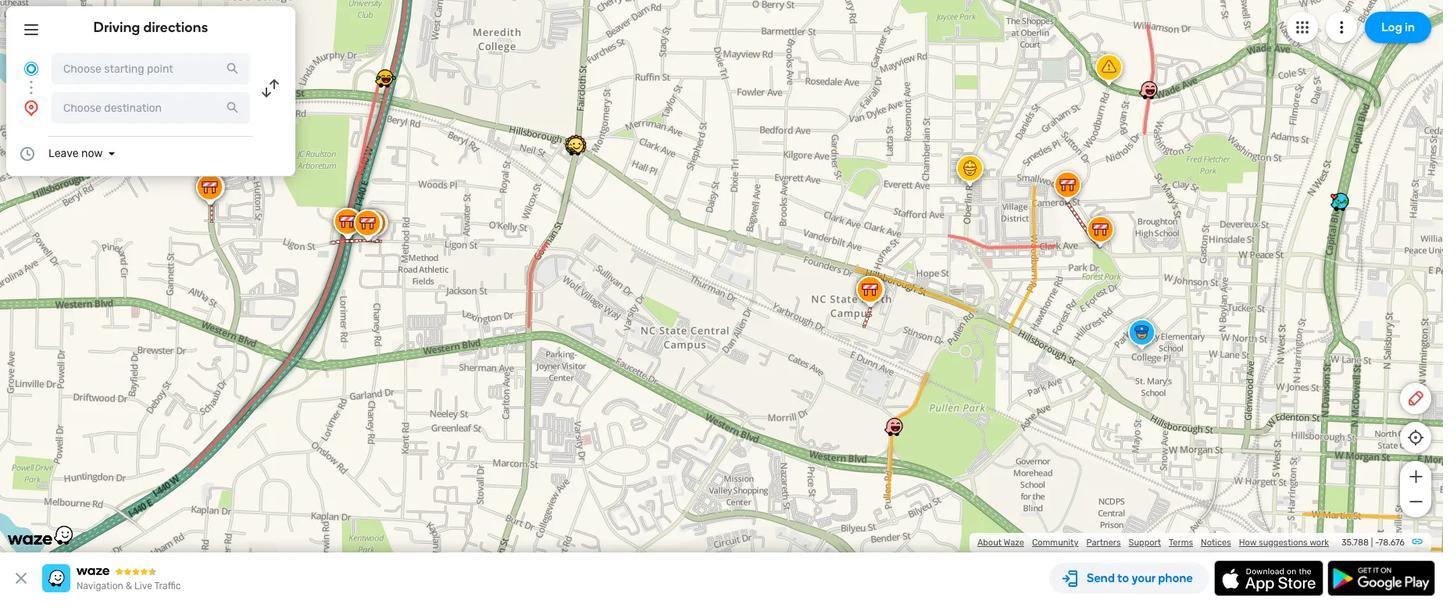 Task type: describe. For each thing, give the bounding box(es) containing it.
pencil image
[[1407, 389, 1426, 408]]

how suggestions work link
[[1239, 538, 1330, 548]]

community link
[[1032, 538, 1079, 548]]

clock image
[[18, 145, 37, 163]]

about
[[978, 538, 1002, 548]]

35.788
[[1342, 538, 1369, 548]]

traffic
[[154, 581, 181, 592]]

link image
[[1412, 535, 1424, 548]]

Choose destination text field
[[52, 92, 250, 123]]

navigation
[[77, 581, 123, 592]]

waze
[[1004, 538, 1025, 548]]

suggestions
[[1259, 538, 1308, 548]]

how
[[1239, 538, 1257, 548]]

partners link
[[1087, 538, 1121, 548]]

zoom in image
[[1407, 467, 1426, 486]]

support link
[[1129, 538, 1161, 548]]

directions
[[143, 19, 208, 36]]

Choose starting point text field
[[52, 53, 250, 84]]

work
[[1310, 538, 1330, 548]]

78.676
[[1379, 538, 1405, 548]]



Task type: locate. For each thing, give the bounding box(es) containing it.
driving directions
[[93, 19, 208, 36]]

x image
[[12, 569, 30, 588]]

partners
[[1087, 538, 1121, 548]]

leave
[[48, 147, 79, 160]]

notices
[[1201, 538, 1232, 548]]

terms link
[[1169, 538, 1194, 548]]

-
[[1376, 538, 1379, 548]]

terms
[[1169, 538, 1194, 548]]

location image
[[22, 98, 41, 117]]

about waze community partners support terms notices how suggestions work
[[978, 538, 1330, 548]]

navigation & live traffic
[[77, 581, 181, 592]]

|
[[1371, 538, 1373, 548]]

&
[[126, 581, 132, 592]]

notices link
[[1201, 538, 1232, 548]]

driving
[[93, 19, 140, 36]]

live
[[134, 581, 152, 592]]

leave now
[[48, 147, 103, 160]]

current location image
[[22, 59, 41, 78]]

zoom out image
[[1407, 492, 1426, 511]]

support
[[1129, 538, 1161, 548]]

about waze link
[[978, 538, 1025, 548]]

community
[[1032, 538, 1079, 548]]

35.788 | -78.676
[[1342, 538, 1405, 548]]

now
[[81, 147, 103, 160]]



Task type: vqa. For each thing, say whether or not it's contained in the screenshot.
Choose starting point text field
yes



